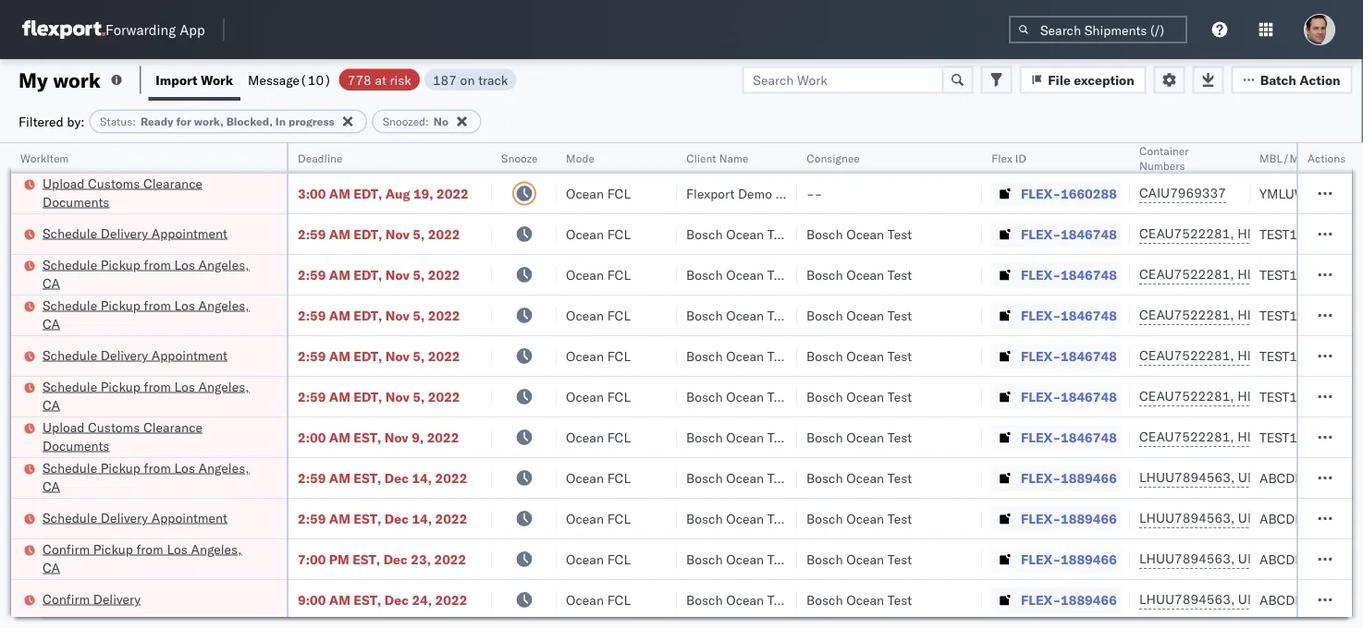 Task type: locate. For each thing, give the bounding box(es) containing it.
2 abcdefg784565 from the top
[[1260, 511, 1363, 527]]

1889466
[[1061, 470, 1117, 486], [1061, 511, 1117, 527], [1061, 552, 1117, 568], [1061, 592, 1117, 609]]

6 fcl from the top
[[607, 389, 631, 405]]

confirm up confirm delivery
[[43, 541, 90, 558]]

1 vertical spatial schedule delivery appointment link
[[43, 346, 227, 365]]

1 vertical spatial appointment
[[151, 347, 227, 363]]

3 hlxu6269489, from the top
[[1238, 307, 1332, 323]]

2:59 am edt, nov 5, 2022
[[298, 226, 460, 242], [298, 267, 460, 283], [298, 308, 460, 324], [298, 348, 460, 364], [298, 389, 460, 405]]

4 edt, from the top
[[354, 308, 382, 324]]

2 ceau7522281, hlxu6269489, hlxu from the top
[[1139, 266, 1363, 283]]

confirm delivery button
[[43, 591, 141, 611]]

hlxu for 2nd schedule pickup from los angeles, ca link
[[1336, 307, 1363, 323]]

dec for schedule pickup from los angeles, ca
[[385, 470, 409, 486]]

workitem
[[20, 151, 69, 165]]

9 am from the top
[[329, 511, 350, 527]]

1 vertical spatial upload customs clearance documents link
[[43, 418, 263, 455]]

4 schedule from the top
[[43, 347, 97, 363]]

3 hlxu from the top
[[1336, 307, 1363, 323]]

3 fcl from the top
[[607, 267, 631, 283]]

confirm inside confirm pickup from los angeles, ca
[[43, 541, 90, 558]]

ca for 4th schedule pickup from los angeles, ca link
[[43, 479, 60, 495]]

schedule pickup from los angeles, ca for 4th schedule pickup from los angeles, ca link
[[43, 460, 249, 495]]

1 clearance from the top
[[143, 175, 203, 191]]

4 schedule pickup from los angeles, ca button from the top
[[43, 459, 263, 498]]

dec for confirm pickup from los angeles, ca
[[383, 552, 408, 568]]

ca for 3rd schedule pickup from los angeles, ca link from the top of the page
[[43, 397, 60, 413]]

clearance for 3:00 am edt, aug 19, 2022
[[143, 175, 203, 191]]

upload customs clearance documents button for 3:00 am edt, aug 19, 2022
[[43, 174, 263, 213]]

schedule for 1st the schedule delivery appointment "button"
[[43, 225, 97, 241]]

est, right "pm"
[[353, 552, 380, 568]]

2 vertical spatial appointment
[[151, 510, 227, 526]]

batch action button
[[1232, 66, 1353, 94]]

3 resize handle column header from the left
[[535, 143, 557, 629]]

flex-1889466 for confirm pickup from los angeles, ca
[[1021, 552, 1117, 568]]

pickup for 2nd schedule pickup from los angeles, ca button from the top
[[101, 297, 141, 314]]

: left ready
[[132, 115, 136, 129]]

delivery
[[101, 225, 148, 241], [101, 347, 148, 363], [101, 510, 148, 526], [93, 591, 141, 608]]

0 vertical spatial schedule delivery appointment
[[43, 225, 227, 241]]

4 ca from the top
[[43, 479, 60, 495]]

confirm pickup from los angeles, ca button
[[43, 541, 263, 579]]

dec down 2:00 am est, nov 9, 2022
[[385, 470, 409, 486]]

ceau7522281, for the schedule delivery appointment "button" for 2:59 am edt, nov 5, 2022
[[1139, 348, 1234, 364]]

1 uetu5238478 from the top
[[1238, 470, 1328, 486]]

1846748
[[1061, 226, 1117, 242], [1061, 267, 1117, 283], [1061, 308, 1117, 324], [1061, 348, 1117, 364], [1061, 389, 1117, 405], [1061, 430, 1117, 446]]

0 horizontal spatial :
[[132, 115, 136, 129]]

clearance
[[143, 175, 203, 191], [143, 419, 203, 436]]

1 vertical spatial upload
[[43, 419, 85, 436]]

hlxu6269489, for 2nd schedule pickup from los angeles, ca button from the bottom of the page
[[1238, 388, 1332, 405]]

documents
[[43, 194, 109, 210], [43, 438, 109, 454]]

0 vertical spatial schedule delivery appointment link
[[43, 224, 227, 243]]

pm
[[329, 552, 349, 568]]

schedule delivery appointment button
[[43, 224, 227, 245], [43, 346, 227, 367], [43, 509, 227, 529]]

1 documents from the top
[[43, 194, 109, 210]]

lhuu7894563, for confirm pickup from los angeles, ca
[[1139, 551, 1235, 567]]

: left no
[[425, 115, 429, 129]]

1 vertical spatial schedule delivery appointment button
[[43, 346, 227, 367]]

1 2:59 am edt, nov 5, 2022 from the top
[[298, 226, 460, 242]]

3 2:59 from the top
[[298, 308, 326, 324]]

2 upload customs clearance documents button from the top
[[43, 418, 263, 457]]

actions
[[1308, 151, 1346, 165]]

am
[[329, 185, 350, 202], [329, 226, 350, 242], [329, 267, 350, 283], [329, 308, 350, 324], [329, 348, 350, 364], [329, 389, 350, 405], [329, 430, 350, 446], [329, 470, 350, 486], [329, 511, 350, 527], [329, 592, 350, 609]]

9:00 am est, dec 24, 2022
[[298, 592, 467, 609]]

abcdefg784565 for confirm pickup from los angeles, ca
[[1260, 552, 1363, 568]]

schedule for 2:59 am est, dec 14, 2022 the schedule delivery appointment "button"
[[43, 510, 97, 526]]

abcdefg784565 for schedule pickup from los angeles, ca
[[1260, 470, 1363, 486]]

0 vertical spatial 2:59 am est, dec 14, 2022
[[298, 470, 467, 486]]

consignee
[[806, 151, 860, 165], [776, 185, 838, 202]]

name
[[719, 151, 748, 165]]

8 fcl from the top
[[607, 470, 631, 486]]

ca for fourth schedule pickup from los angeles, ca link from the bottom
[[43, 275, 60, 291]]

2 schedule delivery appointment from the top
[[43, 347, 227, 363]]

0 vertical spatial upload customs clearance documents button
[[43, 174, 263, 213]]

3 flex- from the top
[[1021, 267, 1061, 283]]

confirm inside confirm delivery link
[[43, 591, 90, 608]]

3 lhuu7894563, from the top
[[1139, 551, 1235, 567]]

dec left 23,
[[383, 552, 408, 568]]

1 test123456 from the top
[[1260, 226, 1338, 242]]

14, up 23,
[[412, 511, 432, 527]]

2 customs from the top
[[88, 419, 140, 436]]

fcl
[[607, 185, 631, 202], [607, 226, 631, 242], [607, 267, 631, 283], [607, 308, 631, 324], [607, 348, 631, 364], [607, 389, 631, 405], [607, 430, 631, 446], [607, 470, 631, 486], [607, 511, 631, 527], [607, 552, 631, 568], [607, 592, 631, 609]]

1 upload customs clearance documents button from the top
[[43, 174, 263, 213]]

uetu5238478
[[1238, 470, 1328, 486], [1238, 511, 1328, 527], [1238, 551, 1328, 567], [1238, 592, 1328, 608]]

2 schedule delivery appointment button from the top
[[43, 346, 227, 367]]

1846748 for 2nd schedule pickup from los angeles, ca link
[[1061, 308, 1117, 324]]

1 fcl from the top
[[607, 185, 631, 202]]

angeles,
[[198, 257, 249, 273], [198, 297, 249, 314], [198, 379, 249, 395], [198, 460, 249, 476], [191, 541, 242, 558]]

lhuu7894563,
[[1139, 470, 1235, 486], [1139, 511, 1235, 527], [1139, 551, 1235, 567], [1139, 592, 1235, 608]]

1 vertical spatial upload customs clearance documents
[[43, 419, 203, 454]]

progress
[[288, 115, 335, 129]]

1 2:59 am est, dec 14, 2022 from the top
[[298, 470, 467, 486]]

edt,
[[354, 185, 382, 202], [354, 226, 382, 242], [354, 267, 382, 283], [354, 308, 382, 324], [354, 348, 382, 364], [354, 389, 382, 405]]

resize handle column header for flex id
[[1108, 143, 1130, 629]]

2 schedule pickup from los angeles, ca from the top
[[43, 297, 249, 332]]

3 2:59 am edt, nov 5, 2022 from the top
[[298, 308, 460, 324]]

dec
[[385, 470, 409, 486], [385, 511, 409, 527], [383, 552, 408, 568], [385, 592, 409, 609]]

schedule for 1st schedule pickup from los angeles, ca button from the bottom of the page
[[43, 460, 97, 476]]

upload customs clearance documents link
[[43, 174, 263, 211], [43, 418, 263, 455]]

hlxu for upload customs clearance documents link corresponding to 2:00 am est, nov 9, 2022
[[1336, 429, 1363, 445]]

2 upload customs clearance documents link from the top
[[43, 418, 263, 455]]

4 ocean fcl from the top
[[566, 308, 631, 324]]

bosch
[[686, 226, 723, 242], [806, 226, 843, 242], [686, 267, 723, 283], [806, 267, 843, 283], [686, 308, 723, 324], [806, 308, 843, 324], [686, 348, 723, 364], [806, 348, 843, 364], [686, 389, 723, 405], [806, 389, 843, 405], [686, 430, 723, 446], [806, 430, 843, 446], [686, 470, 723, 486], [806, 470, 843, 486], [686, 511, 723, 527], [806, 511, 843, 527], [686, 552, 723, 568], [806, 552, 843, 568], [686, 592, 723, 609], [806, 592, 843, 609]]

4 5, from the top
[[413, 348, 425, 364]]

5 ceau7522281, from the top
[[1139, 388, 1234, 405]]

2 confirm from the top
[[43, 591, 90, 608]]

ceau7522281, hlxu6269489, hlxu for 2nd schedule pickup from los angeles, ca button from the top
[[1139, 307, 1363, 323]]

14, for schedule delivery appointment
[[412, 511, 432, 527]]

flex-1889466 button
[[991, 466, 1121, 492], [991, 466, 1121, 492], [991, 506, 1121, 532], [991, 506, 1121, 532], [991, 547, 1121, 573], [991, 547, 1121, 573], [991, 588, 1121, 614], [991, 588, 1121, 614]]

2 appointment from the top
[[151, 347, 227, 363]]

resize handle column header for deadline
[[470, 143, 492, 629]]

consignee up --
[[806, 151, 860, 165]]

7 ocean fcl from the top
[[566, 430, 631, 446]]

uetu5238478 for schedule pickup from los angeles, ca
[[1238, 470, 1328, 486]]

1 vertical spatial consignee
[[776, 185, 838, 202]]

0 vertical spatial appointment
[[151, 225, 227, 241]]

8 resize handle column header from the left
[[1228, 143, 1250, 629]]

schedule delivery appointment link for 2:59 am est, dec 14, 2022
[[43, 509, 227, 528]]

0 vertical spatial 14,
[[412, 470, 432, 486]]

2 vertical spatial schedule delivery appointment link
[[43, 509, 227, 528]]

0 vertical spatial clearance
[[143, 175, 203, 191]]

lhuu7894563, uetu5238478 for confirm pickup from los angeles, ca
[[1139, 551, 1328, 567]]

: for snoozed
[[425, 115, 429, 129]]

test123456
[[1260, 226, 1338, 242], [1260, 267, 1338, 283], [1260, 308, 1338, 324], [1260, 348, 1338, 364], [1260, 389, 1338, 405], [1260, 430, 1338, 446]]

4 ceau7522281, hlxu6269489, hlxu from the top
[[1139, 348, 1363, 364]]

1 vertical spatial 2:59 am est, dec 14, 2022
[[298, 511, 467, 527]]

est, for upload customs clearance documents
[[354, 430, 381, 446]]

1846748 for upload customs clearance documents link corresponding to 2:00 am est, nov 9, 2022
[[1061, 430, 1117, 446]]

2 flex-1846748 from the top
[[1021, 267, 1117, 283]]

dec up 7:00 pm est, dec 23, 2022
[[385, 511, 409, 527]]

resize handle column header for container numbers
[[1228, 143, 1250, 629]]

2 vertical spatial schedule delivery appointment button
[[43, 509, 227, 529]]

flex-1846748 for fourth schedule pickup from los angeles, ca link from the bottom
[[1021, 267, 1117, 283]]

2 1889466 from the top
[[1061, 511, 1117, 527]]

3 1889466 from the top
[[1061, 552, 1117, 568]]

1 horizontal spatial :
[[425, 115, 429, 129]]

hlxu6269489, for first schedule pickup from los angeles, ca button from the top
[[1238, 266, 1332, 283]]

3 schedule from the top
[[43, 297, 97, 314]]

2 ca from the top
[[43, 316, 60, 332]]

1 lhuu7894563, uetu5238478 from the top
[[1139, 470, 1328, 486]]

2 documents from the top
[[43, 438, 109, 454]]

7 am from the top
[[329, 430, 350, 446]]

filtered by:
[[18, 113, 85, 129]]

flex-1846748 for upload customs clearance documents link corresponding to 2:00 am est, nov 9, 2022
[[1021, 430, 1117, 446]]

status : ready for work, blocked, in progress
[[100, 115, 335, 129]]

appointment
[[151, 225, 227, 241], [151, 347, 227, 363], [151, 510, 227, 526]]

upload customs clearance documents button
[[43, 174, 263, 213], [43, 418, 263, 457]]

ready
[[141, 115, 173, 129]]

resize handle column header
[[265, 143, 287, 629], [470, 143, 492, 629], [535, 143, 557, 629], [655, 143, 677, 629], [775, 143, 797, 629], [960, 143, 982, 629], [1108, 143, 1130, 629], [1228, 143, 1250, 629], [1330, 143, 1352, 629]]

1 vertical spatial schedule delivery appointment
[[43, 347, 227, 363]]

flex-1846748
[[1021, 226, 1117, 242], [1021, 267, 1117, 283], [1021, 308, 1117, 324], [1021, 348, 1117, 364], [1021, 389, 1117, 405], [1021, 430, 1117, 446]]

lhuu7894563, uetu5238478
[[1139, 470, 1328, 486], [1139, 511, 1328, 527], [1139, 551, 1328, 567], [1139, 592, 1328, 608]]

batch action
[[1260, 72, 1341, 88]]

0 vertical spatial schedule delivery appointment button
[[43, 224, 227, 245]]

pickup inside confirm pickup from los angeles, ca
[[93, 541, 133, 558]]

5 schedule from the top
[[43, 379, 97, 395]]

2 vertical spatial schedule delivery appointment
[[43, 510, 227, 526]]

confirm down confirm pickup from los angeles, ca
[[43, 591, 90, 608]]

est, up 7:00 pm est, dec 23, 2022
[[354, 511, 381, 527]]

1 vertical spatial 14,
[[412, 511, 432, 527]]

2:59 am edt, nov 5, 2022 for 2nd schedule pickup from los angeles, ca button from the top
[[298, 308, 460, 324]]

delivery inside button
[[93, 591, 141, 608]]

ceau7522281, for the upload customs clearance documents button corresponding to 2:00 am est, nov 9, 2022
[[1139, 429, 1234, 445]]

0 vertical spatial documents
[[43, 194, 109, 210]]

flex-1846748 button
[[991, 221, 1121, 247], [991, 221, 1121, 247], [991, 262, 1121, 288], [991, 262, 1121, 288], [991, 303, 1121, 329], [991, 303, 1121, 329], [991, 344, 1121, 369], [991, 344, 1121, 369], [991, 384, 1121, 410], [991, 384, 1121, 410], [991, 425, 1121, 451], [991, 425, 1121, 451]]

customs for 3:00 am edt, aug 19, 2022
[[88, 175, 140, 191]]

resize handle column header for client name
[[775, 143, 797, 629]]

ocean fcl
[[566, 185, 631, 202], [566, 226, 631, 242], [566, 267, 631, 283], [566, 308, 631, 324], [566, 348, 631, 364], [566, 389, 631, 405], [566, 430, 631, 446], [566, 470, 631, 486], [566, 511, 631, 527], [566, 552, 631, 568], [566, 592, 631, 609]]

confirm
[[43, 541, 90, 558], [43, 591, 90, 608]]

schedule pickup from los angeles, ca for 2nd schedule pickup from los angeles, ca link
[[43, 297, 249, 332]]

client
[[686, 151, 716, 165]]

5,
[[413, 226, 425, 242], [413, 267, 425, 283], [413, 308, 425, 324], [413, 348, 425, 364], [413, 389, 425, 405]]

1 vertical spatial upload customs clearance documents button
[[43, 418, 263, 457]]

2:59 am est, dec 14, 2022 down 2:00 am est, nov 9, 2022
[[298, 470, 467, 486]]

14,
[[412, 470, 432, 486], [412, 511, 432, 527]]

ca inside confirm pickup from los angeles, ca
[[43, 560, 60, 576]]

ceau7522281, hlxu6269489, hlxu
[[1139, 226, 1363, 242], [1139, 266, 1363, 283], [1139, 307, 1363, 323], [1139, 348, 1363, 364], [1139, 388, 1363, 405], [1139, 429, 1363, 445]]

container
[[1139, 144, 1189, 158]]

0 vertical spatial consignee
[[806, 151, 860, 165]]

my
[[18, 67, 48, 92]]

upload customs clearance documents link for 2:00 am est, nov 9, 2022
[[43, 418, 263, 455]]

3 flex-1889466 from the top
[[1021, 552, 1117, 568]]

upload
[[43, 175, 85, 191], [43, 419, 85, 436]]

7 resize handle column header from the left
[[1108, 143, 1130, 629]]

14, down 9,
[[412, 470, 432, 486]]

2 hlxu from the top
[[1336, 266, 1363, 283]]

est, for schedule delivery appointment
[[354, 511, 381, 527]]

delivery for 'confirm delivery' button
[[93, 591, 141, 608]]

est,
[[354, 430, 381, 446], [354, 470, 381, 486], [354, 511, 381, 527], [353, 552, 380, 568], [354, 592, 381, 609]]

file exception button
[[1019, 66, 1146, 94], [1019, 66, 1146, 94]]

clearance for 2:00 am est, nov 9, 2022
[[143, 419, 203, 436]]

appointment for 2:59 am edt, nov 5, 2022
[[151, 347, 227, 363]]

6 2:59 from the top
[[298, 470, 326, 486]]

1 edt, from the top
[[354, 185, 382, 202]]

0 vertical spatial confirm
[[43, 541, 90, 558]]

ceau7522281, for 2nd schedule pickup from los angeles, ca button from the top
[[1139, 307, 1234, 323]]

aug
[[386, 185, 410, 202]]

3 schedule delivery appointment from the top
[[43, 510, 227, 526]]

nov
[[386, 226, 410, 242], [386, 267, 410, 283], [386, 308, 410, 324], [386, 348, 410, 364], [386, 389, 410, 405], [385, 430, 409, 446]]

flex-1846748 for 3rd schedule pickup from los angeles, ca link from the top of the page
[[1021, 389, 1117, 405]]

0 vertical spatial upload
[[43, 175, 85, 191]]

7 flex- from the top
[[1021, 430, 1061, 446]]

deadline button
[[289, 147, 474, 166]]

flex-1846748 for 2nd schedule pickup from los angeles, ca link
[[1021, 308, 1117, 324]]

4 2:59 am edt, nov 5, 2022 from the top
[[298, 348, 460, 364]]

1846748 for fourth schedule pickup from los angeles, ca link from the bottom
[[1061, 267, 1117, 283]]

est, for schedule pickup from los angeles, ca
[[354, 470, 381, 486]]

delivery for 2:59 am est, dec 14, 2022 the schedule delivery appointment "button"
[[101, 510, 148, 526]]

schedule delivery appointment link
[[43, 224, 227, 243], [43, 346, 227, 365], [43, 509, 227, 528]]

flex-1889466 for schedule pickup from los angeles, ca
[[1021, 470, 1117, 486]]

1 customs from the top
[[88, 175, 140, 191]]

3 schedule delivery appointment button from the top
[[43, 509, 227, 529]]

2 schedule from the top
[[43, 257, 97, 273]]

action
[[1300, 72, 1341, 88]]

7 2:59 from the top
[[298, 511, 326, 527]]

1 ceau7522281, from the top
[[1139, 226, 1234, 242]]

1 vertical spatial clearance
[[143, 419, 203, 436]]

1 vertical spatial customs
[[88, 419, 140, 436]]

5 flex-1846748 from the top
[[1021, 389, 1117, 405]]

est, down 2:00 am est, nov 9, 2022
[[354, 470, 381, 486]]

ceau7522281, hlxu6269489, hlxu for 2nd schedule pickup from los angeles, ca button from the bottom of the page
[[1139, 388, 1363, 405]]

1846748 for 3rd schedule pickup from los angeles, ca link from the top of the page
[[1061, 389, 1117, 405]]

lhuu7894563, uetu5238478 for schedule delivery appointment
[[1139, 511, 1328, 527]]

6 hlxu6269489, from the top
[[1238, 429, 1332, 445]]

1 flex-1889466 from the top
[[1021, 470, 1117, 486]]

consignee right demo
[[776, 185, 838, 202]]

9:00
[[298, 592, 326, 609]]

0 vertical spatial upload customs clearance documents
[[43, 175, 203, 210]]

1 vertical spatial confirm
[[43, 591, 90, 608]]

flex-1889466 for schedule delivery appointment
[[1021, 511, 1117, 527]]

2 1846748 from the top
[[1061, 267, 1117, 283]]

3 ca from the top
[[43, 397, 60, 413]]

6 schedule from the top
[[43, 460, 97, 476]]

2:59 am edt, nov 5, 2022 for 2nd schedule pickup from los angeles, ca button from the bottom of the page
[[298, 389, 460, 405]]

schedule
[[43, 225, 97, 241], [43, 257, 97, 273], [43, 297, 97, 314], [43, 347, 97, 363], [43, 379, 97, 395], [43, 460, 97, 476], [43, 510, 97, 526]]

19,
[[413, 185, 433, 202]]

5 flex- from the top
[[1021, 348, 1061, 364]]

6 1846748 from the top
[[1061, 430, 1117, 446]]

3 am from the top
[[329, 267, 350, 283]]

2 resize handle column header from the left
[[470, 143, 492, 629]]

2:59 am est, dec 14, 2022 up 7:00 pm est, dec 23, 2022
[[298, 511, 467, 527]]

0 vertical spatial customs
[[88, 175, 140, 191]]

documents for 2:00
[[43, 438, 109, 454]]

23,
[[411, 552, 431, 568]]

schedule pickup from los angeles, ca
[[43, 257, 249, 291], [43, 297, 249, 332], [43, 379, 249, 413], [43, 460, 249, 495]]

customs for 2:00 am est, nov 9, 2022
[[88, 419, 140, 436]]

from
[[144, 257, 171, 273], [144, 297, 171, 314], [144, 379, 171, 395], [144, 460, 171, 476], [136, 541, 164, 558]]

187 on track
[[433, 72, 508, 88]]

--
[[806, 185, 823, 202]]

customs
[[88, 175, 140, 191], [88, 419, 140, 436]]

flex id button
[[982, 147, 1112, 166]]

3 schedule delivery appointment link from the top
[[43, 509, 227, 528]]

2 uetu5238478 from the top
[[1238, 511, 1328, 527]]

flex id
[[991, 151, 1026, 165]]

2 2:59 am edt, nov 5, 2022 from the top
[[298, 267, 460, 283]]

0 vertical spatial upload customs clearance documents link
[[43, 174, 263, 211]]

est, left 9,
[[354, 430, 381, 446]]

abcdefg784565
[[1260, 470, 1363, 486], [1260, 511, 1363, 527], [1260, 552, 1363, 568], [1260, 592, 1363, 609]]

5 1846748 from the top
[[1061, 389, 1117, 405]]

2:59
[[298, 226, 326, 242], [298, 267, 326, 283], [298, 308, 326, 324], [298, 348, 326, 364], [298, 389, 326, 405], [298, 470, 326, 486], [298, 511, 326, 527]]

2:59 am est, dec 14, 2022 for schedule delivery appointment
[[298, 511, 467, 527]]

confirm for confirm delivery
[[43, 591, 90, 608]]

hlxu6269489, for 2nd schedule pickup from los angeles, ca button from the top
[[1238, 307, 1332, 323]]

1 vertical spatial documents
[[43, 438, 109, 454]]

snoozed
[[383, 115, 425, 129]]

11 flex- from the top
[[1021, 592, 1061, 609]]

3 appointment from the top
[[151, 510, 227, 526]]



Task type: vqa. For each thing, say whether or not it's contained in the screenshot.


Task type: describe. For each thing, give the bounding box(es) containing it.
upload customs clearance documents for 2:00 am est, nov 9, 2022
[[43, 419, 203, 454]]

1 schedule pickup from los angeles, ca button from the top
[[43, 256, 263, 295]]

flexport
[[686, 185, 735, 202]]

hlxu6269489, for the schedule delivery appointment "button" for 2:59 am edt, nov 5, 2022
[[1238, 348, 1332, 364]]

confirm delivery
[[43, 591, 141, 608]]

9 resize handle column header from the left
[[1330, 143, 1352, 629]]

4 fcl from the top
[[607, 308, 631, 324]]

confirm pickup from los angeles, ca
[[43, 541, 242, 576]]

10 flex- from the top
[[1021, 552, 1061, 568]]

dec left '24,'
[[385, 592, 409, 609]]

message (10)
[[248, 72, 332, 88]]

4 test123456 from the top
[[1260, 348, 1338, 364]]

1889466 for schedule pickup from los angeles, ca
[[1061, 470, 1117, 486]]

5 am from the top
[[329, 348, 350, 364]]

1 - from the left
[[806, 185, 814, 202]]

uetu5238478 for confirm pickup from los angeles, ca
[[1238, 551, 1328, 567]]

1 schedule delivery appointment from the top
[[43, 225, 227, 241]]

4 am from the top
[[329, 308, 350, 324]]

3 edt, from the top
[[354, 267, 382, 283]]

from inside confirm pickup from los angeles, ca
[[136, 541, 164, 558]]

documents for 3:00
[[43, 194, 109, 210]]

work,
[[194, 115, 224, 129]]

my work
[[18, 67, 101, 92]]

pickup for 1st schedule pickup from los angeles, ca button from the bottom of the page
[[101, 460, 141, 476]]

est, for confirm pickup from los angeles, ca
[[353, 552, 380, 568]]

no
[[434, 115, 448, 129]]

3:00
[[298, 185, 326, 202]]

mode button
[[557, 147, 658, 166]]

pickup for 2nd schedule pickup from los angeles, ca button from the bottom of the page
[[101, 379, 141, 395]]

delivery for the schedule delivery appointment "button" for 2:59 am edt, nov 5, 2022
[[101, 347, 148, 363]]

6 test123456 from the top
[[1260, 430, 1338, 446]]

2 schedule pickup from los angeles, ca link from the top
[[43, 296, 263, 333]]

schedule for 2nd schedule pickup from los angeles, ca button from the top
[[43, 297, 97, 314]]

confirm for confirm pickup from los angeles, ca
[[43, 541, 90, 558]]

2:00 am est, nov 9, 2022
[[298, 430, 459, 446]]

for
[[176, 115, 191, 129]]

schedule delivery appointment button for 2:59 am edt, nov 5, 2022
[[43, 346, 227, 367]]

2 flex- from the top
[[1021, 226, 1061, 242]]

delivery for 1st the schedule delivery appointment "button"
[[101, 225, 148, 241]]

2:59 am edt, nov 5, 2022 for first schedule pickup from los angeles, ca button from the top
[[298, 267, 460, 283]]

ymluw23667931
[[1260, 185, 1363, 202]]

angeles, inside confirm pickup from los angeles, ca
[[191, 541, 242, 558]]

upload customs clearance documents link for 3:00 am edt, aug 19, 2022
[[43, 174, 263, 211]]

dec for schedule delivery appointment
[[385, 511, 409, 527]]

snooze
[[501, 151, 538, 165]]

demo
[[738, 185, 772, 202]]

1 flex- from the top
[[1021, 185, 1061, 202]]

Search Shipments (/) text field
[[1009, 16, 1187, 43]]

4 flex-1846748 from the top
[[1021, 348, 1117, 364]]

forwarding app link
[[22, 20, 205, 39]]

24,
[[412, 592, 432, 609]]

187
[[433, 72, 457, 88]]

10 ocean fcl from the top
[[566, 552, 631, 568]]

on
[[460, 72, 475, 88]]

schedule delivery appointment link for 2:59 am edt, nov 5, 2022
[[43, 346, 227, 365]]

10 fcl from the top
[[607, 552, 631, 568]]

client name
[[686, 151, 748, 165]]

8 ocean fcl from the top
[[566, 470, 631, 486]]

app
[[180, 21, 205, 38]]

container numbers button
[[1130, 140, 1232, 173]]

778 at risk
[[348, 72, 411, 88]]

flexport. image
[[22, 20, 105, 39]]

blocked,
[[226, 115, 273, 129]]

ceau7522281, for 2nd schedule pickup from los angeles, ca button from the bottom of the page
[[1139, 388, 1234, 405]]

resize handle column header for mode
[[655, 143, 677, 629]]

7 fcl from the top
[[607, 430, 631, 446]]

batch
[[1260, 72, 1297, 88]]

import work
[[156, 72, 233, 88]]

ca for 2nd schedule pickup from los angeles, ca link
[[43, 316, 60, 332]]

pickup for first schedule pickup from los angeles, ca button from the top
[[101, 257, 141, 273]]

work
[[201, 72, 233, 88]]

1 hlxu from the top
[[1336, 226, 1363, 242]]

8 am from the top
[[329, 470, 350, 486]]

uetu5238478 for schedule delivery appointment
[[1238, 511, 1328, 527]]

1 flex-1846748 from the top
[[1021, 226, 1117, 242]]

7:00 pm est, dec 23, 2022
[[298, 552, 466, 568]]

ceau7522281, hlxu6269489, hlxu for first schedule pickup from los angeles, ca button from the top
[[1139, 266, 1363, 283]]

4 1846748 from the top
[[1061, 348, 1117, 364]]

at
[[375, 72, 387, 88]]

hlxu for fourth schedule pickup from los angeles, ca link from the bottom
[[1336, 266, 1363, 283]]

2 fcl from the top
[[607, 226, 631, 242]]

schedule delivery appointment for 2:59 am edt, nov 5, 2022
[[43, 347, 227, 363]]

confirm pickup from los angeles, ca link
[[43, 541, 263, 578]]

snoozed : no
[[383, 115, 448, 129]]

work
[[53, 67, 101, 92]]

: for status
[[132, 115, 136, 129]]

forwarding
[[105, 21, 176, 38]]

in
[[275, 115, 286, 129]]

5 test123456 from the top
[[1260, 389, 1338, 405]]

upload customs clearance documents for 3:00 am edt, aug 19, 2022
[[43, 175, 203, 210]]

2 ocean fcl from the top
[[566, 226, 631, 242]]

4 uetu5238478 from the top
[[1238, 592, 1328, 608]]

ca for confirm pickup from los angeles, ca link
[[43, 560, 60, 576]]

track
[[478, 72, 508, 88]]

forwarding app
[[105, 21, 205, 38]]

filtered
[[18, 113, 64, 129]]

flex
[[991, 151, 1012, 165]]

4 abcdefg784565 from the top
[[1260, 592, 1363, 609]]

confirm delivery link
[[43, 591, 141, 609]]

14, for schedule pickup from los angeles, ca
[[412, 470, 432, 486]]

6 edt, from the top
[[354, 389, 382, 405]]

1660288
[[1061, 185, 1117, 202]]

4 flex- from the top
[[1021, 308, 1061, 324]]

1 schedule pickup from los angeles, ca link from the top
[[43, 256, 263, 293]]

4 flex-1889466 from the top
[[1021, 592, 1117, 609]]

6 ocean fcl from the top
[[566, 389, 631, 405]]

flex-1660288
[[1021, 185, 1117, 202]]

container numbers
[[1139, 144, 1189, 172]]

schedule for 2nd schedule pickup from los angeles, ca button from the bottom of the page
[[43, 379, 97, 395]]

9 fcl from the top
[[607, 511, 631, 527]]

4 lhuu7894563, uetu5238478 from the top
[[1139, 592, 1328, 608]]

9 flex- from the top
[[1021, 511, 1061, 527]]

2 test123456 from the top
[[1260, 267, 1338, 283]]

caiu7969337
[[1139, 185, 1226, 201]]

ceau7522281, hlxu6269489, hlxu for the schedule delivery appointment "button" for 2:59 am edt, nov 5, 2022
[[1139, 348, 1363, 364]]

Search Work text field
[[742, 66, 944, 94]]

mode
[[566, 151, 594, 165]]

ceau7522281, for first schedule pickup from los angeles, ca button from the top
[[1139, 266, 1234, 283]]

est, down 7:00 pm est, dec 23, 2022
[[354, 592, 381, 609]]

mbl/mawb number
[[1260, 151, 1363, 165]]

1 5, from the top
[[413, 226, 425, 242]]

2 - from the left
[[814, 185, 823, 202]]

1 schedule delivery appointment link from the top
[[43, 224, 227, 243]]

8 flex- from the top
[[1021, 470, 1061, 486]]

file exception
[[1048, 72, 1134, 88]]

10 am from the top
[[329, 592, 350, 609]]

1 ocean fcl from the top
[[566, 185, 631, 202]]

hlxu6269489, for the upload customs clearance documents button corresponding to 2:00 am est, nov 9, 2022
[[1238, 429, 1332, 445]]

2:59 am est, dec 14, 2022 for schedule pickup from los angeles, ca
[[298, 470, 467, 486]]

1 2:59 from the top
[[298, 226, 326, 242]]

lhuu7894563, for schedule pickup from los angeles, ca
[[1139, 470, 1235, 486]]

11 fcl from the top
[[607, 592, 631, 609]]

1 appointment from the top
[[151, 225, 227, 241]]

3 5, from the top
[[413, 308, 425, 324]]

schedule for first schedule pickup from los angeles, ca button from the top
[[43, 257, 97, 273]]

1 schedule delivery appointment button from the top
[[43, 224, 227, 245]]

2:59 am edt, nov 5, 2022 for the schedule delivery appointment "button" for 2:59 am edt, nov 5, 2022
[[298, 348, 460, 364]]

mbl/mawb
[[1260, 151, 1324, 165]]

workitem button
[[11, 147, 268, 166]]

3 test123456 from the top
[[1260, 308, 1338, 324]]

2 schedule pickup from los angeles, ca button from the top
[[43, 296, 263, 335]]

1 ceau7522281, hlxu6269489, hlxu from the top
[[1139, 226, 1363, 242]]

message
[[248, 72, 300, 88]]

3 schedule pickup from los angeles, ca link from the top
[[43, 378, 263, 415]]

5 5, from the top
[[413, 389, 425, 405]]

import
[[156, 72, 198, 88]]

2 edt, from the top
[[354, 226, 382, 242]]

id
[[1015, 151, 1026, 165]]

consignee inside button
[[806, 151, 860, 165]]

5 ocean fcl from the top
[[566, 348, 631, 364]]

6 am from the top
[[329, 389, 350, 405]]

resize handle column header for consignee
[[960, 143, 982, 629]]

by:
[[67, 113, 85, 129]]

deadline
[[298, 151, 343, 165]]

risk
[[390, 72, 411, 88]]

consignee button
[[797, 147, 964, 166]]

schedule pickup from los angeles, ca for fourth schedule pickup from los angeles, ca link from the bottom
[[43, 257, 249, 291]]

client name button
[[677, 147, 779, 166]]

5 fcl from the top
[[607, 348, 631, 364]]

exception
[[1074, 72, 1134, 88]]

appointment for 2:59 am est, dec 14, 2022
[[151, 510, 227, 526]]

7:00
[[298, 552, 326, 568]]

numbers
[[1139, 159, 1185, 172]]

5 2:59 from the top
[[298, 389, 326, 405]]

1889466 for schedule delivery appointment
[[1061, 511, 1117, 527]]

9 ocean fcl from the top
[[566, 511, 631, 527]]

lhuu7894563, for schedule delivery appointment
[[1139, 511, 1235, 527]]

flexport demo consignee
[[686, 185, 838, 202]]

4 2:59 from the top
[[298, 348, 326, 364]]

2 am from the top
[[329, 226, 350, 242]]

number
[[1327, 151, 1363, 165]]

4 hlxu from the top
[[1336, 348, 1363, 364]]

3 ocean fcl from the top
[[566, 267, 631, 283]]

4 lhuu7894563, from the top
[[1139, 592, 1235, 608]]

(10)
[[300, 72, 332, 88]]

ceau7522281, hlxu6269489, hlxu for the upload customs clearance documents button corresponding to 2:00 am est, nov 9, 2022
[[1139, 429, 1363, 445]]

status
[[100, 115, 132, 129]]

5 edt, from the top
[[354, 348, 382, 364]]

schedule delivery appointment button for 2:59 am est, dec 14, 2022
[[43, 509, 227, 529]]

hlxu for 3rd schedule pickup from los angeles, ca link from the top of the page
[[1336, 388, 1363, 405]]

los inside confirm pickup from los angeles, ca
[[167, 541, 188, 558]]

4 1889466 from the top
[[1061, 592, 1117, 609]]

resize handle column header for workitem
[[265, 143, 287, 629]]

778
[[348, 72, 372, 88]]

file
[[1048, 72, 1071, 88]]

4 schedule pickup from los angeles, ca link from the top
[[43, 459, 263, 496]]

import work button
[[148, 59, 241, 101]]

1 am from the top
[[329, 185, 350, 202]]

11 ocean fcl from the top
[[566, 592, 631, 609]]

2:00
[[298, 430, 326, 446]]

2 5, from the top
[[413, 267, 425, 283]]

upload for 2:00 am est, nov 9, 2022
[[43, 419, 85, 436]]

schedule delivery appointment for 2:59 am est, dec 14, 2022
[[43, 510, 227, 526]]

3 schedule pickup from los angeles, ca button from the top
[[43, 378, 263, 417]]

abcdefg784565 for schedule delivery appointment
[[1260, 511, 1363, 527]]

1 hlxu6269489, from the top
[[1238, 226, 1332, 242]]

1 1846748 from the top
[[1061, 226, 1117, 242]]

9,
[[412, 430, 424, 446]]

6 flex- from the top
[[1021, 389, 1061, 405]]

schedule for the schedule delivery appointment "button" for 2:59 am edt, nov 5, 2022
[[43, 347, 97, 363]]

3:00 am edt, aug 19, 2022
[[298, 185, 469, 202]]

mbl/mawb number button
[[1250, 147, 1363, 166]]

1889466 for confirm pickup from los angeles, ca
[[1061, 552, 1117, 568]]

2 2:59 from the top
[[298, 267, 326, 283]]

pickup for confirm pickup from los angeles, ca button
[[93, 541, 133, 558]]



